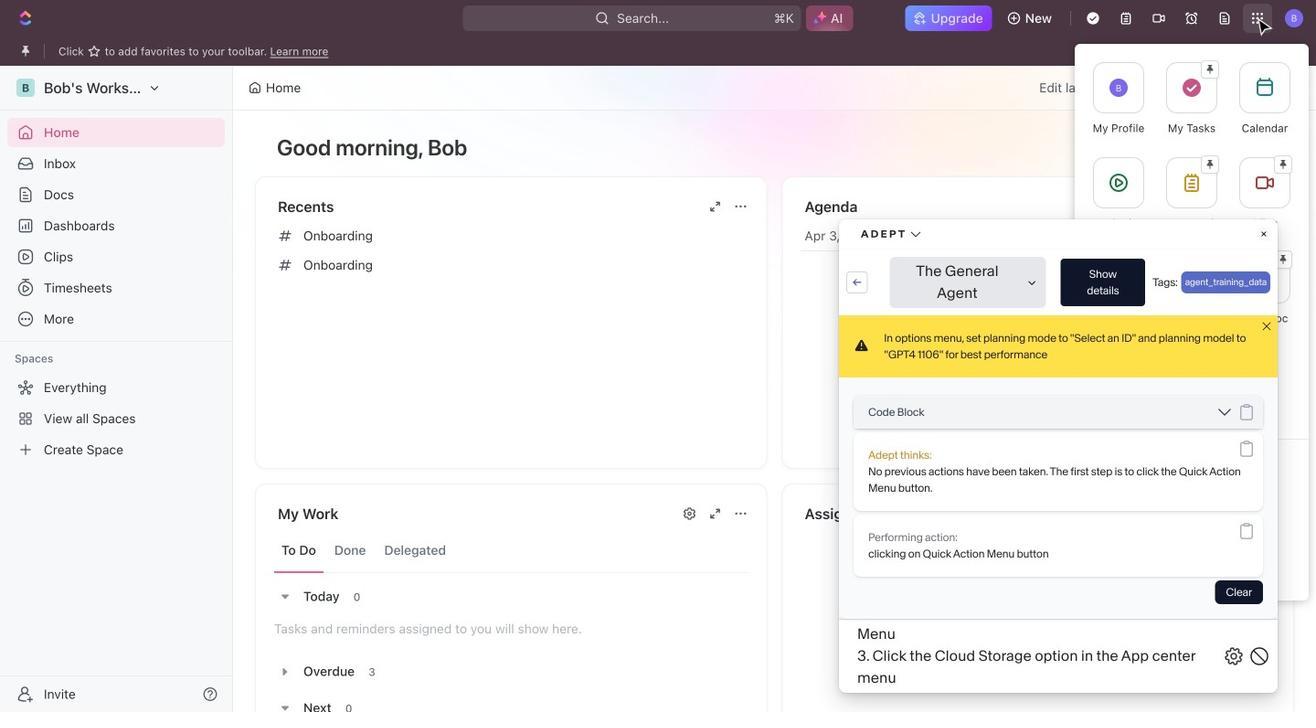 Task type: describe. For each thing, give the bounding box(es) containing it.
tree inside sidebar navigation
[[7, 373, 225, 464]]

Search apps… field
[[990, 30, 1155, 52]]



Task type: vqa. For each thing, say whether or not it's contained in the screenshot.
Search apps… FIELD
yes



Task type: locate. For each thing, give the bounding box(es) containing it.
tab list
[[274, 528, 748, 573]]

dialog
[[110, 18, 1207, 694]]

tree
[[7, 373, 225, 464]]

sidebar navigation
[[0, 66, 233, 712]]



